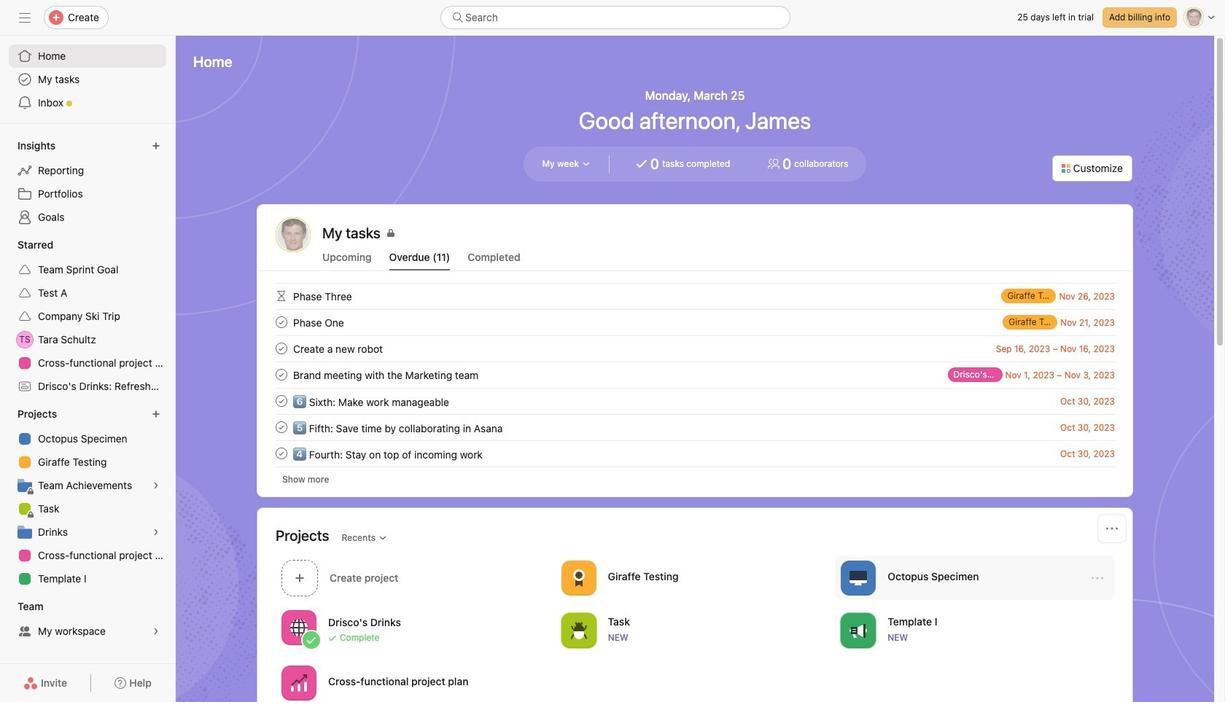 Task type: vqa. For each thing, say whether or not it's contained in the screenshot.
first Mark complete checkbox from the bottom of the page
yes



Task type: describe. For each thing, give the bounding box(es) containing it.
megaphone image
[[850, 622, 867, 639]]

new project or portfolio image
[[152, 410, 160, 419]]

teams element
[[0, 594, 175, 646]]

insights element
[[0, 133, 175, 232]]

2 mark complete image from the top
[[273, 340, 290, 357]]

ribbon image
[[570, 569, 587, 587]]

3 mark complete checkbox from the top
[[273, 392, 290, 410]]

computer image
[[850, 569, 867, 587]]

projects element
[[0, 401, 175, 594]]

starred element
[[0, 232, 175, 401]]

see details, drinks image
[[152, 528, 160, 537]]



Task type: locate. For each thing, give the bounding box(es) containing it.
2 mark complete checkbox from the top
[[273, 366, 290, 384]]

1 vertical spatial mark complete image
[[273, 445, 290, 462]]

mark complete image
[[273, 314, 290, 331], [273, 340, 290, 357], [273, 366, 290, 384], [273, 392, 290, 410]]

0 vertical spatial mark complete checkbox
[[273, 314, 290, 331]]

Mark complete checkbox
[[273, 340, 290, 357], [273, 366, 290, 384], [273, 392, 290, 410], [273, 419, 290, 436]]

globe image
[[290, 619, 308, 636]]

bug image
[[570, 622, 587, 639]]

hide sidebar image
[[19, 12, 31, 23]]

1 mark complete image from the top
[[273, 419, 290, 436]]

show options image
[[1092, 572, 1103, 584]]

3 mark complete image from the top
[[273, 366, 290, 384]]

see details, team achievements image
[[152, 481, 160, 490]]

see details, my workspace image
[[152, 627, 160, 636]]

graph image
[[290, 674, 308, 692]]

0 vertical spatial mark complete image
[[273, 419, 290, 436]]

1 mark complete image from the top
[[273, 314, 290, 331]]

new insights image
[[152, 141, 160, 150]]

2 mark complete checkbox from the top
[[273, 445, 290, 462]]

2 mark complete image from the top
[[273, 445, 290, 462]]

4 mark complete checkbox from the top
[[273, 419, 290, 436]]

list item
[[258, 283, 1132, 309], [258, 309, 1132, 335], [258, 335, 1132, 362], [258, 362, 1132, 388], [258, 388, 1132, 414], [258, 414, 1132, 440], [258, 440, 1132, 467], [835, 556, 1115, 600]]

mark complete image
[[273, 419, 290, 436], [273, 445, 290, 462]]

global element
[[0, 36, 175, 123]]

4 mark complete image from the top
[[273, 392, 290, 410]]

actions image
[[1106, 523, 1118, 535]]

1 mark complete checkbox from the top
[[273, 314, 290, 331]]

1 vertical spatial mark complete checkbox
[[273, 445, 290, 462]]

Mark complete checkbox
[[273, 314, 290, 331], [273, 445, 290, 462]]

1 mark complete checkbox from the top
[[273, 340, 290, 357]]

list box
[[440, 6, 790, 29]]

dependencies image
[[273, 287, 290, 305]]



